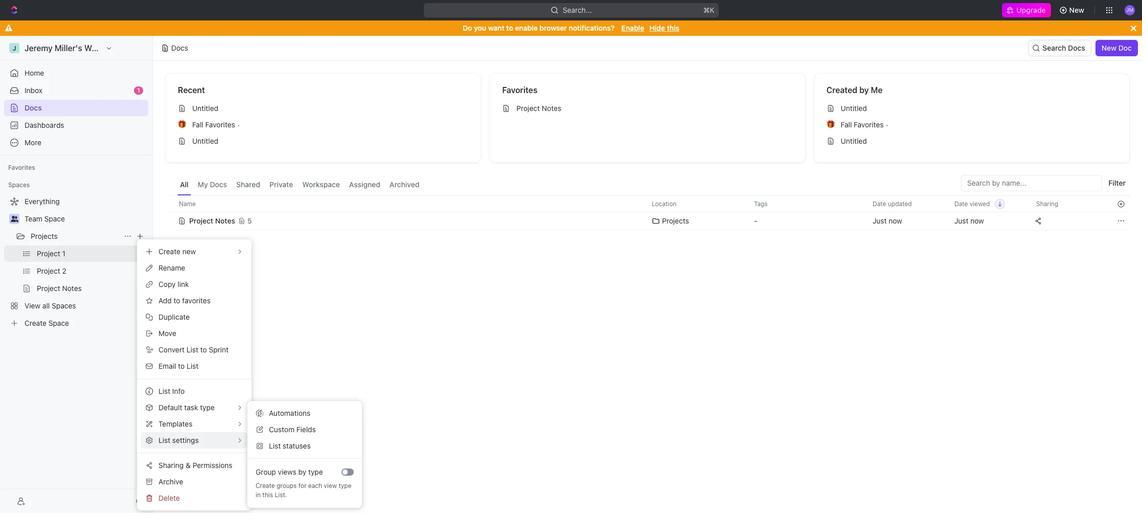 Task type: describe. For each thing, give the bounding box(es) containing it.
user group image
[[10, 216, 18, 222]]

fall for recent
[[192, 120, 203, 129]]

list for list settings
[[159, 436, 170, 445]]

fall for created by me
[[841, 120, 852, 129]]

notes inside row
[[215, 216, 235, 225]]

in
[[256, 491, 261, 499]]

dashboards link
[[4, 117, 148, 134]]

1 now from the left
[[889, 216, 903, 225]]

row containing name
[[165, 195, 1130, 212]]

enable
[[515, 24, 538, 32]]

rename
[[159, 263, 185, 272]]

date for date updated
[[873, 200, 887, 207]]

tags
[[754, 200, 768, 207]]

dashboards
[[25, 121, 64, 129]]

archive
[[159, 477, 183, 486]]

copy link link
[[141, 276, 248, 293]]

permissions
[[193, 461, 233, 470]]

search...
[[563, 6, 592, 14]]

email
[[159, 362, 176, 370]]

to right want
[[507, 24, 513, 32]]

1 horizontal spatial this
[[667, 24, 680, 32]]

new doc
[[1102, 43, 1133, 52]]

automations button
[[252, 405, 358, 421]]

list statuses link
[[252, 438, 358, 454]]

custom fields
[[269, 425, 316, 434]]

statuses
[[283, 441, 311, 450]]

projects link
[[31, 228, 120, 245]]

sidebar navigation
[[0, 36, 153, 513]]

home
[[25, 69, 44, 77]]

move link
[[141, 325, 248, 342]]

team space
[[25, 214, 65, 223]]

notes inside "link"
[[542, 104, 562, 113]]

project inside row
[[189, 216, 213, 225]]

automations
[[269, 409, 311, 417]]

hide
[[650, 24, 665, 32]]

location
[[652, 200, 677, 207]]

private button
[[267, 175, 296, 195]]

email to list link
[[141, 358, 248, 374]]

upgrade link
[[1003, 3, 1052, 17]]

create
[[256, 482, 275, 490]]

to left sprint
[[200, 345, 207, 354]]

2 just from the left
[[955, 216, 969, 225]]

recent
[[178, 85, 205, 95]]

list info
[[159, 387, 185, 395]]

viewed
[[970, 200, 991, 207]]

table containing project notes
[[165, 195, 1130, 231]]

duplicate link
[[141, 309, 248, 325]]

group
[[256, 468, 276, 476]]

row containing project notes
[[165, 211, 1130, 231]]

Search by name... text field
[[968, 175, 1097, 191]]

list down convert list to sprint link
[[187, 362, 199, 370]]

list down move link
[[187, 345, 198, 354]]

workspace
[[302, 180, 340, 189]]

0 horizontal spatial project notes
[[189, 216, 235, 225]]

list settings link
[[141, 432, 248, 449]]

convert list to sprint
[[159, 345, 229, 354]]

do you want to enable browser notifications? enable hide this
[[463, 24, 680, 32]]

add to favorites
[[159, 296, 211, 305]]

workspace button
[[300, 175, 343, 195]]

upgrade
[[1017, 6, 1046, 14]]

add
[[159, 296, 172, 305]]

new for new
[[1070, 6, 1085, 14]]

fields
[[297, 425, 316, 434]]

sharing & permissions link
[[141, 457, 248, 474]]

docs inside 'sidebar' "navigation"
[[25, 103, 42, 112]]

delete
[[159, 494, 180, 502]]

convert
[[159, 345, 185, 354]]

fall favorites • for created by me
[[841, 120, 889, 129]]

enable
[[622, 24, 645, 32]]

duplicate
[[159, 313, 190, 321]]

notifications?
[[569, 24, 615, 32]]

list for list statuses
[[269, 441, 281, 450]]

name
[[179, 200, 196, 207]]

copy
[[159, 280, 176, 288]]

fall favorites • for recent
[[192, 120, 240, 129]]

doc
[[1119, 43, 1133, 52]]

delete link
[[141, 490, 248, 506]]

views
[[278, 468, 297, 476]]

-
[[754, 216, 758, 225]]

docs inside button
[[1069, 43, 1086, 52]]

projects inside tree
[[31, 232, 58, 240]]

project inside "link"
[[517, 104, 540, 113]]

created by me
[[827, 85, 883, 95]]

updated
[[888, 200, 912, 207]]

copy link
[[159, 280, 189, 288]]

2 now from the left
[[971, 216, 985, 225]]

• for recent
[[237, 120, 240, 129]]

all
[[180, 180, 189, 189]]

list settings
[[159, 436, 199, 445]]

docs inside button
[[210, 180, 227, 189]]

all button
[[177, 175, 191, 195]]

🎁 for recent
[[178, 121, 186, 128]]

this inside create groups for each view type in this list.
[[263, 491, 273, 499]]

my
[[198, 180, 208, 189]]

move
[[159, 329, 176, 338]]

do
[[463, 24, 472, 32]]

date updated
[[873, 200, 912, 207]]

sharing for sharing
[[1037, 200, 1059, 207]]

date viewed
[[955, 200, 991, 207]]

settings
[[172, 436, 199, 445]]

rename link
[[141, 260, 248, 276]]

favorites
[[182, 296, 211, 305]]



Task type: vqa. For each thing, say whether or not it's contained in the screenshot.
Enter time e.g. 3 hours 20 mins text field
no



Task type: locate. For each thing, give the bounding box(es) containing it.
1 just from the left
[[873, 216, 887, 225]]

list settings button
[[141, 432, 248, 449]]

0 horizontal spatial •
[[237, 120, 240, 129]]

groups
[[277, 482, 297, 490]]

list
[[187, 345, 198, 354], [187, 362, 199, 370], [159, 387, 170, 395], [159, 436, 170, 445], [269, 441, 281, 450]]

tree
[[4, 193, 148, 331]]

for
[[299, 482, 307, 490]]

sharing inside sharing & permissions "link"
[[159, 461, 184, 470]]

1 row from the top
[[165, 195, 1130, 212]]

list info link
[[141, 383, 248, 400]]

tree inside 'sidebar' "navigation"
[[4, 193, 148, 331]]

date updated button
[[867, 196, 919, 212]]

docs
[[171, 43, 188, 52], [1069, 43, 1086, 52], [25, 103, 42, 112], [210, 180, 227, 189]]

1 vertical spatial projects
[[31, 232, 58, 240]]

1 fall from the left
[[192, 120, 203, 129]]

archived
[[390, 180, 420, 189]]

projects down "location"
[[662, 216, 689, 225]]

0 vertical spatial by
[[860, 85, 869, 95]]

add to favorites link
[[141, 293, 248, 309]]

0 horizontal spatial date
[[873, 200, 887, 207]]

0 horizontal spatial by
[[299, 468, 307, 476]]

2 🎁 from the left
[[827, 121, 835, 128]]

🎁 for created by me
[[827, 121, 835, 128]]

table
[[165, 195, 1130, 231]]

0 horizontal spatial fall
[[192, 120, 203, 129]]

new left doc
[[1102, 43, 1117, 52]]

list down custom
[[269, 441, 281, 450]]

0 horizontal spatial new
[[1070, 6, 1085, 14]]

1 horizontal spatial fall
[[841, 120, 852, 129]]

1 horizontal spatial notes
[[542, 104, 562, 113]]

to right add
[[174, 296, 180, 305]]

2 fall favorites • from the left
[[841, 120, 889, 129]]

sharing & permissions
[[159, 461, 233, 470]]

0 vertical spatial type
[[308, 468, 323, 476]]

date left updated
[[873, 200, 887, 207]]

my docs button
[[195, 175, 230, 195]]

new doc button
[[1096, 40, 1139, 56]]

cell
[[165, 212, 176, 230]]

just now down the date updated button at the right top
[[873, 216, 903, 225]]

this down create
[[263, 491, 273, 499]]

0 vertical spatial project notes
[[517, 104, 562, 113]]

docs right the search
[[1069, 43, 1086, 52]]

2 • from the left
[[886, 120, 889, 129]]

1 horizontal spatial project notes
[[517, 104, 562, 113]]

0 horizontal spatial fall favorites •
[[192, 120, 240, 129]]

you
[[474, 24, 486, 32]]

1 fall favorites • from the left
[[192, 120, 240, 129]]

0 vertical spatial this
[[667, 24, 680, 32]]

1 horizontal spatial projects
[[662, 216, 689, 225]]

docs down inbox
[[25, 103, 42, 112]]

archived button
[[387, 175, 422, 195]]

1 vertical spatial project
[[189, 216, 213, 225]]

1 horizontal spatial fall favorites •
[[841, 120, 889, 129]]

shared
[[236, 180, 260, 189]]

to
[[507, 24, 513, 32], [174, 296, 180, 305], [200, 345, 207, 354], [178, 362, 185, 370]]

1 just now from the left
[[873, 216, 903, 225]]

new for new doc
[[1102, 43, 1117, 52]]

search docs button
[[1029, 40, 1092, 56]]

convert list to sprint link
[[141, 342, 248, 358]]

project notes link
[[498, 100, 797, 117]]

date inside button
[[873, 200, 887, 207]]

sharing down search by name... text box
[[1037, 200, 1059, 207]]

date viewed button
[[949, 196, 1006, 212]]

0 horizontal spatial sharing
[[159, 461, 184, 470]]

sprint
[[209, 345, 229, 354]]

projects inside row
[[662, 216, 689, 225]]

0 horizontal spatial projects
[[31, 232, 58, 240]]

1 vertical spatial new
[[1102, 43, 1117, 52]]

custom
[[269, 425, 295, 434]]

fall down recent at top
[[192, 120, 203, 129]]

1 horizontal spatial •
[[886, 120, 889, 129]]

date inside button
[[955, 200, 969, 207]]

untitled link
[[174, 100, 473, 117], [823, 100, 1122, 117], [174, 133, 473, 149], [823, 133, 1122, 149]]

fall favorites • down recent at top
[[192, 120, 240, 129]]

type inside create groups for each view type in this list.
[[339, 482, 352, 490]]

list left settings on the left bottom of the page
[[159, 436, 170, 445]]

1
[[137, 86, 140, 94]]

1 vertical spatial type
[[339, 482, 352, 490]]

0 horizontal spatial now
[[889, 216, 903, 225]]

by
[[860, 85, 869, 95], [299, 468, 307, 476]]

1 vertical spatial by
[[299, 468, 307, 476]]

0 vertical spatial sharing
[[1037, 200, 1059, 207]]

sharing for sharing & permissions
[[159, 461, 184, 470]]

list for list info
[[159, 387, 170, 395]]

now down the date updated button at the right top
[[889, 216, 903, 225]]

projects down team space
[[31, 232, 58, 240]]

⌘k
[[704, 6, 715, 14]]

browser
[[540, 24, 567, 32]]

column header
[[165, 195, 176, 212]]

assigned button
[[347, 175, 383, 195]]

0 horizontal spatial just
[[873, 216, 887, 225]]

created
[[827, 85, 858, 95]]

1 vertical spatial notes
[[215, 216, 235, 225]]

just now
[[873, 216, 903, 225], [955, 216, 985, 225]]

want
[[488, 24, 505, 32]]

0 vertical spatial project
[[517, 104, 540, 113]]

• for created by me
[[886, 120, 889, 129]]

new
[[1070, 6, 1085, 14], [1102, 43, 1117, 52]]

info
[[172, 387, 185, 395]]

type up each
[[308, 468, 323, 476]]

date
[[873, 200, 887, 207], [955, 200, 969, 207]]

date for date viewed
[[955, 200, 969, 207]]

1 horizontal spatial by
[[860, 85, 869, 95]]

by up for
[[299, 468, 307, 476]]

🎁 down recent at top
[[178, 121, 186, 128]]

view
[[324, 482, 337, 490]]

row
[[165, 195, 1130, 212], [165, 211, 1130, 231]]

assigned
[[349, 180, 381, 189]]

type right the view
[[339, 482, 352, 490]]

private
[[270, 180, 293, 189]]

my docs
[[198, 180, 227, 189]]

0 horizontal spatial this
[[263, 491, 273, 499]]

tree containing team space
[[4, 193, 148, 331]]

1 vertical spatial sharing
[[159, 461, 184, 470]]

5
[[248, 216, 252, 225]]

fall favorites • down created by me
[[841, 120, 889, 129]]

0 vertical spatial new
[[1070, 6, 1085, 14]]

0 horizontal spatial 🎁
[[178, 121, 186, 128]]

just down date viewed
[[955, 216, 969, 225]]

now down date viewed button
[[971, 216, 985, 225]]

email to list
[[159, 362, 199, 370]]

1 vertical spatial this
[[263, 491, 273, 499]]

fall favorites •
[[192, 120, 240, 129], [841, 120, 889, 129]]

shared button
[[234, 175, 263, 195]]

2 just now from the left
[[955, 216, 985, 225]]

tab list containing all
[[177, 175, 422, 195]]

fall down created on the top of page
[[841, 120, 852, 129]]

1 • from the left
[[237, 120, 240, 129]]

0 vertical spatial projects
[[662, 216, 689, 225]]

create groups for each view type in this list.
[[256, 482, 352, 499]]

sharing up archive
[[159, 461, 184, 470]]

tab list
[[177, 175, 422, 195]]

1 horizontal spatial now
[[971, 216, 985, 225]]

docs up recent at top
[[171, 43, 188, 52]]

2 date from the left
[[955, 200, 969, 207]]

favorites button
[[4, 162, 39, 174]]

project notes inside "link"
[[517, 104, 562, 113]]

•
[[237, 120, 240, 129], [886, 120, 889, 129]]

list.
[[275, 491, 287, 499]]

1 horizontal spatial just now
[[955, 216, 985, 225]]

space
[[44, 214, 65, 223]]

new up the search docs on the top right of the page
[[1070, 6, 1085, 14]]

group views by type
[[256, 468, 323, 476]]

search
[[1043, 43, 1067, 52]]

1 horizontal spatial 🎁
[[827, 121, 835, 128]]

1 🎁 from the left
[[178, 121, 186, 128]]

now
[[889, 216, 903, 225], [971, 216, 985, 225]]

favorites inside button
[[8, 164, 35, 171]]

🎁 down created on the top of page
[[827, 121, 835, 128]]

by left me
[[860, 85, 869, 95]]

list inside dropdown button
[[159, 436, 170, 445]]

just now down date viewed
[[955, 216, 985, 225]]

2 fall from the left
[[841, 120, 852, 129]]

1 horizontal spatial new
[[1102, 43, 1117, 52]]

docs link
[[4, 100, 148, 116]]

team space link
[[25, 211, 146, 227]]

🎁
[[178, 121, 186, 128], [827, 121, 835, 128]]

spaces
[[8, 181, 30, 189]]

&
[[186, 461, 191, 470]]

each
[[308, 482, 322, 490]]

0 horizontal spatial just now
[[873, 216, 903, 225]]

fall
[[192, 120, 203, 129], [841, 120, 852, 129]]

1 horizontal spatial sharing
[[1037, 200, 1059, 207]]

1 horizontal spatial just
[[955, 216, 969, 225]]

1 vertical spatial project notes
[[189, 216, 235, 225]]

0 vertical spatial notes
[[542, 104, 562, 113]]

1 date from the left
[[873, 200, 887, 207]]

0 horizontal spatial project
[[189, 216, 213, 225]]

to right email
[[178, 362, 185, 370]]

project
[[517, 104, 540, 113], [189, 216, 213, 225]]

list left 'info'
[[159, 387, 170, 395]]

date left 'viewed'
[[955, 200, 969, 207]]

link
[[178, 280, 189, 288]]

custom fields link
[[252, 421, 358, 438]]

type
[[308, 468, 323, 476], [339, 482, 352, 490]]

me
[[871, 85, 883, 95]]

0 horizontal spatial notes
[[215, 216, 235, 225]]

1 horizontal spatial project
[[517, 104, 540, 113]]

0 horizontal spatial type
[[308, 468, 323, 476]]

2 row from the top
[[165, 211, 1130, 231]]

docs right my
[[210, 180, 227, 189]]

1 horizontal spatial type
[[339, 482, 352, 490]]

1 horizontal spatial date
[[955, 200, 969, 207]]

cell inside row
[[165, 212, 176, 230]]

just down the date updated button at the right top
[[873, 216, 887, 225]]

inbox
[[25, 86, 42, 95]]

this right the hide
[[667, 24, 680, 32]]



